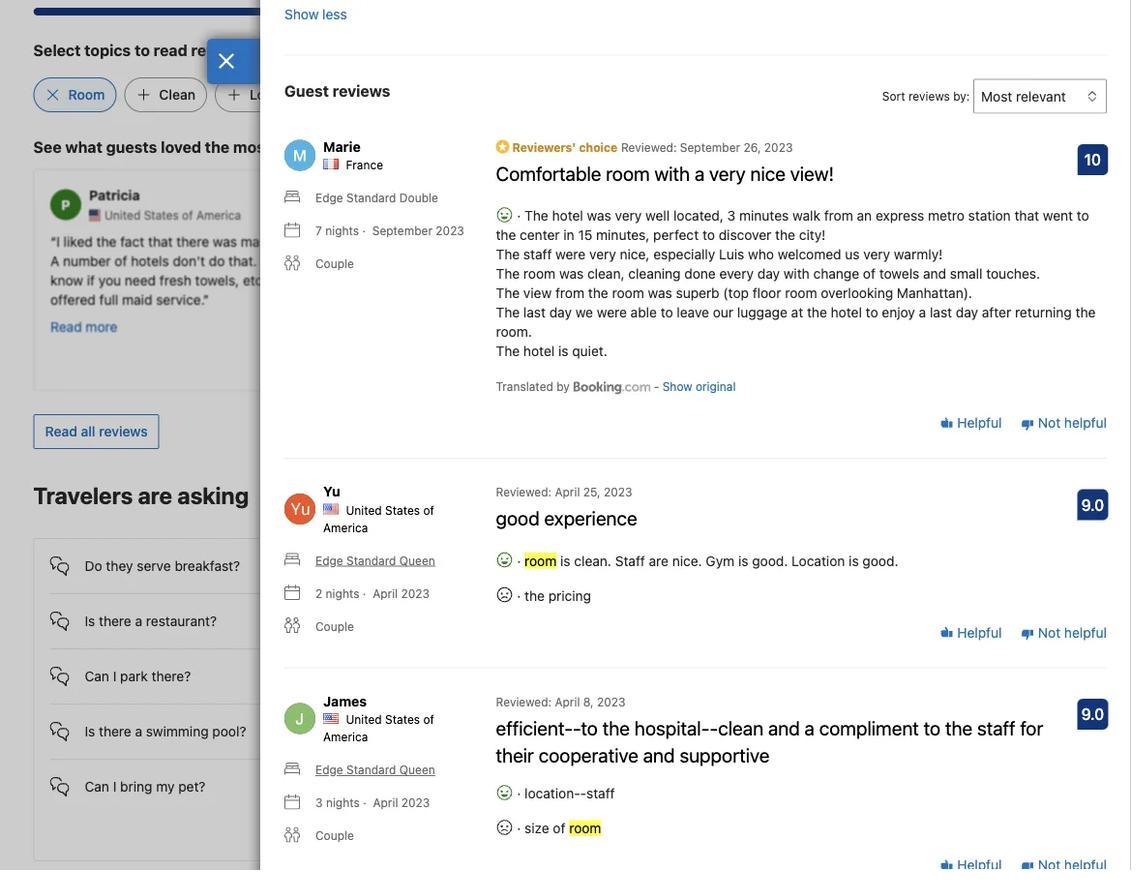 Task type: locate. For each thing, give the bounding box(es) containing it.
swimming
[[146, 724, 209, 739]]

0 horizontal spatial us
[[342, 252, 357, 268]]

the up cooperative
[[603, 716, 630, 739]]

1 horizontal spatial 3
[[728, 207, 736, 223]]

1 vertical spatial edge standard queen link
[[285, 761, 435, 779]]

wonderful.
[[874, 233, 941, 249]]

"
[[50, 233, 56, 249], [410, 233, 416, 249], [770, 233, 776, 249]]

april
[[555, 485, 580, 499], [373, 586, 398, 600], [555, 695, 580, 708], [373, 796, 398, 810]]

1 vertical spatial is
[[85, 613, 95, 629]]

there left spa?
[[462, 558, 494, 574]]

1 vertical spatial not helpful button
[[1021, 623, 1107, 643]]

does
[[447, 666, 480, 682]]

that left went
[[1015, 207, 1040, 223]]

is inside the hotel was very well located, 3 minutes walk from an express metro station that went to the center in 15 minutes, perfect to discover the city! the staff were very nice, especially luis who welcomed us very warmly! the room was clean, cleaning done every day with change of towels and small touches. the view from the room was superb (top floor room overlooking manhattan). the last day we were able to leave our luggage at the hotel to enjoy a last day after returning the room. the hotel is quiet.
[[559, 343, 569, 359]]

read
[[50, 318, 81, 334], [45, 423, 77, 439]]

much
[[833, 291, 868, 307]]

by:
[[954, 89, 970, 103]]

floor
[[753, 285, 782, 301]]

very up minutes,
[[615, 207, 642, 223]]

1 vertical spatial maid
[[122, 291, 152, 307]]

2 helpful from the top
[[954, 625, 1002, 641]]

express
[[876, 207, 925, 223]]

view
[[524, 285, 552, 301]]

can left bring
[[85, 779, 109, 795]]

states up 3 nights · april 2023
[[385, 713, 420, 726]]

are for are there rooms with a private bathroom?
[[447, 808, 469, 824]]

2 queen from the top
[[400, 763, 435, 777]]

standard
[[347, 554, 396, 567], [347, 763, 396, 777]]

0 vertical spatial are
[[138, 482, 172, 509]]

america up wonderful.
[[916, 208, 961, 222]]

1 are from the top
[[447, 737, 469, 753]]

2 not from the top
[[1039, 625, 1061, 641]]

" inside " i liked the fact that there was maid service daily. a number of hotels don't do that.  they say, let us know if you need fresh towels, etc.  but the edge offered full maid service.
[[50, 233, 56, 249]]

1 vertical spatial september
[[372, 224, 433, 237]]

0 vertical spatial that
[[1015, 207, 1040, 223]]

reviews right guest
[[333, 81, 391, 100]]

patricia
[[89, 187, 140, 203]]

see for see availability
[[991, 489, 1016, 505]]

september
[[680, 140, 741, 154], [372, 224, 433, 237]]

there inside " i liked the fact that there was maid service daily. a number of hotels don't do that.  they say, let us know if you need fresh towels, etc.  but the edge offered full maid service.
[[176, 233, 209, 249]]

standard up "2 nights · april 2023"
[[347, 554, 396, 567]]

1 vertical spatial this
[[483, 666, 506, 682]]

from
[[825, 207, 854, 223], [556, 285, 585, 301]]

of
[[182, 208, 193, 222], [542, 208, 553, 222], [902, 208, 913, 222], [114, 252, 127, 268], [863, 266, 876, 282], [424, 503, 435, 517], [424, 713, 435, 726], [553, 820, 566, 836]]

standard up 3 nights · april 2023
[[347, 763, 396, 777]]

was
[[587, 207, 612, 223], [212, 233, 237, 249], [846, 233, 871, 249], [1004, 233, 1029, 249], [560, 266, 584, 282], [648, 285, 673, 301]]

manhattan).
[[897, 285, 973, 301]]

a left spa?
[[498, 558, 505, 574]]

1 9.0 from the top
[[1082, 495, 1105, 514]]

room
[[68, 86, 105, 102]]

1 horizontal spatial we
[[1035, 271, 1055, 287]]

couple for efficient-
[[316, 829, 354, 843]]

1 standard from the top
[[347, 554, 396, 567]]

there inside button
[[462, 558, 494, 574]]

0 horizontal spatial last
[[524, 304, 546, 320]]

breakfast?
[[175, 558, 240, 574]]

with inside the hotel was very well located, 3 minutes walk from an express metro station that went to the center in 15 minutes, perfect to discover the city! the staff were very nice, especially luis who welcomed us very warmly! the room was clean, cleaning done every day with change of towels and small touches. the view from the room was superb (top floor room overlooking manhattan). the last day we were able to leave our luggage at the hotel to enjoy a last day after returning the room. the hotel is quiet.
[[784, 266, 810, 282]]

show
[[285, 6, 319, 22], [663, 380, 693, 393]]

we up thanksgiving
[[1035, 271, 1055, 287]]

hotels
[[130, 252, 169, 268]]

original
[[696, 380, 736, 393]]

0 vertical spatial helpful
[[1065, 415, 1107, 431]]

not
[[1039, 415, 1061, 431], [1039, 625, 1061, 641]]

park
[[120, 668, 148, 684]]

us
[[846, 246, 860, 262], [342, 252, 357, 268]]

free wifi 9.0 meter
[[33, 8, 373, 15]]

2 not helpful from the top
[[1035, 625, 1107, 641]]

edge standard queen up 3 nights · april 2023
[[316, 763, 435, 777]]

are inside are there rooms with an ocean view?
[[447, 737, 469, 753]]

there down 'they'
[[99, 613, 131, 629]]

0 horizontal spatial this
[[483, 666, 506, 682]]

see inside button
[[991, 489, 1016, 505]]

day left after
[[956, 304, 979, 320]]

0 horizontal spatial we
[[788, 746, 808, 762]]

edge standard queen up "2 nights · april 2023"
[[316, 554, 435, 567]]

1 vertical spatial see
[[991, 489, 1016, 505]]

luis
[[719, 246, 745, 262]]

2 horizontal spatial reviews
[[909, 89, 950, 103]]

0 vertical spatial couple
[[316, 257, 354, 270]]

this is a carousel with rotating slides. it displays featured reviews of the property. use the next and previous buttons to navigate. region
[[18, 161, 1114, 399]]

we
[[871, 291, 889, 307], [576, 304, 593, 320]]

0 vertical spatial for
[[963, 291, 980, 307]]

1 vertical spatial have
[[811, 746, 841, 762]]

1 vertical spatial couple
[[316, 619, 354, 633]]

edge up 2
[[316, 554, 343, 567]]

" inside the " i found it very conveniently located to yankee stadium, the cloisters and many delicious restaurants.
[[410, 233, 416, 249]]

to inside the " everything was wonderful. the staff was amazing. luis, dominic and eric were very helpful, professional and very informative. we liked it so much we reserved it for thanksgiving weekend. i would recommend this hotel to anyone. loved it.
[[1021, 310, 1033, 326]]

1 vertical spatial read
[[45, 423, 77, 439]]

0 vertical spatial scored 9.0 element
[[1078, 489, 1109, 520]]

staff inside the hotel was very well located, 3 minutes walk from an express metro station that went to the center in 15 minutes, perfect to discover the city! the staff were very nice, especially luis who welcomed us very warmly! the room was clean, cleaning done every day with change of towels and small touches. the view from the room was superb (top floor room overlooking manhattan). the last day we were able to leave our luggage at the hotel to enjoy a last day after returning the room. the hotel is quiet.
[[524, 246, 552, 262]]

scored 9.0 element
[[1078, 489, 1109, 520], [1078, 699, 1109, 730]]

the up the cloisters
[[496, 227, 516, 243]]

there up bathroom?
[[472, 808, 505, 824]]

a left the "private"
[[581, 808, 589, 824]]

united
[[104, 208, 140, 222], [464, 208, 500, 222], [824, 208, 860, 222], [346, 503, 382, 517], [346, 713, 382, 726]]

with down '· location--staff'
[[552, 808, 578, 824]]

the inside the " i found it very conveniently located to yankee stadium, the cloisters and many delicious restaurants.
[[469, 252, 489, 268]]

1 horizontal spatial were
[[597, 304, 627, 320]]

2 nights · april 2023
[[316, 586, 430, 600]]

2 vertical spatial nights
[[326, 796, 360, 810]]

1 horizontal spatial see
[[991, 489, 1016, 505]]

is there a swimming pool?
[[85, 724, 246, 739]]

1 horizontal spatial from
[[825, 207, 854, 223]]

read more button
[[50, 316, 117, 336]]

1 vertical spatial helpful
[[954, 625, 1002, 641]]

very inside the " i found it very conveniently located to yankee stadium, the cloisters and many delicious restaurants.
[[475, 233, 501, 249]]

2 horizontal spatial were
[[972, 252, 1002, 268]]

touches.
[[987, 266, 1041, 282]]

is
[[447, 558, 458, 574], [85, 613, 95, 629], [85, 724, 95, 739]]

clean
[[719, 716, 764, 739]]

1 horizontal spatial for
[[1021, 716, 1044, 739]]

are there rooms with a private bathroom? button
[[413, 791, 719, 845]]

i up a
[[56, 233, 59, 249]]

if
[[86, 271, 94, 287]]

i inside the " i found it very conveniently located to yankee stadium, the cloisters and many delicious restaurants.
[[416, 233, 420, 249]]

2 couple from the top
[[316, 619, 354, 633]]

minutes,
[[596, 227, 650, 243]]

rooms down rooms?
[[509, 737, 548, 753]]

reviews right all
[[99, 423, 148, 439]]

we have an instant answer to most questions
[[788, 746, 1069, 762]]

change
[[814, 266, 860, 282]]

leave
[[677, 304, 710, 320]]

it left so at the right top
[[803, 291, 811, 307]]

queen for good experience
[[400, 554, 435, 567]]

0 vertical spatial queen
[[400, 554, 435, 567]]

1 vertical spatial queen
[[400, 763, 435, 777]]

edge standard queen for efficient--to the hospital--clean and a compliment to the staff for their cooperative and supportive
[[316, 763, 435, 777]]

2 edge standard queen from the top
[[316, 763, 435, 777]]

are up view?
[[447, 737, 469, 753]]

pet?
[[178, 779, 206, 795]]

the up eric
[[945, 233, 969, 249]]

standard for good experience
[[347, 554, 396, 567]]

1 horizontal spatial show
[[663, 380, 693, 393]]

a inside efficient--to the hospital--clean and a compliment to the staff for their cooperative and supportive
[[805, 716, 815, 739]]

2 helpful button from the top
[[941, 623, 1002, 643]]

3 couple from the top
[[316, 829, 354, 843]]

view!
[[791, 161, 835, 184]]

1 can from the top
[[85, 668, 109, 684]]

day down view
[[550, 304, 572, 320]]

2 vertical spatial couple
[[316, 829, 354, 843]]

anyone.
[[770, 329, 819, 345]]

reviewed: for good experience
[[496, 485, 552, 499]]

are inside are there rooms with a private bathroom?
[[447, 808, 469, 824]]

3 nights from the top
[[326, 796, 360, 810]]

3 " from the left
[[770, 233, 776, 249]]

0 horizontal spatial good.
[[752, 553, 788, 569]]

very
[[710, 161, 746, 184], [615, 207, 642, 223], [475, 233, 501, 249], [590, 246, 616, 262], [864, 246, 891, 262], [1006, 252, 1032, 268], [927, 271, 954, 287]]

7
[[316, 224, 322, 237]]

with down reviewed: april 8, 2023
[[552, 737, 578, 753]]

read for read all reviews
[[45, 423, 77, 439]]

9.0 for good experience
[[1082, 495, 1105, 514]]

0 horizontal spatial united states of america image
[[89, 209, 100, 221]]

our
[[713, 304, 734, 320]]

there for is there a spa?
[[462, 558, 494, 574]]

and inside the hotel was very well located, 3 minutes walk from an express metro station that went to the center in 15 minutes, perfect to discover the city! the staff were very nice, especially luis who welcomed us very warmly! the room was clean, cleaning done every day with change of towels and small touches. the view from the room was superb (top floor room overlooking manhattan). the last day we were able to leave our luggage at the hotel to enjoy a last day after returning the room. the hotel is quiet.
[[924, 266, 947, 282]]

1 horizontal spatial day
[[758, 266, 780, 282]]

united up "2 nights · april 2023"
[[346, 503, 382, 517]]

a down reviewed: september 26, 2023
[[695, 161, 705, 184]]

edge standard queen link up 3 nights · april 2023
[[285, 761, 435, 779]]

is
[[559, 343, 569, 359], [561, 553, 571, 569], [739, 553, 749, 569], [849, 553, 859, 569]]

there inside are there rooms with an ocean view?
[[472, 737, 505, 753]]

do they serve breakfast? button
[[50, 539, 356, 578]]

0 horizontal spatial were
[[556, 246, 586, 262]]

is inside button
[[447, 558, 458, 574]]

helpful up see availability
[[954, 415, 1002, 431]]

liked up number
[[63, 233, 92, 249]]

is there a restaurant? button
[[50, 594, 356, 633]]

to
[[135, 41, 150, 59], [1077, 207, 1090, 223], [703, 227, 715, 243], [638, 233, 650, 249], [661, 304, 673, 320], [866, 304, 879, 320], [1021, 310, 1033, 326], [581, 716, 598, 739], [924, 716, 941, 739], [957, 746, 970, 762]]

rooms inside are there rooms with a private bathroom?
[[509, 808, 548, 824]]

september left 26, in the right top of the page
[[680, 140, 741, 154]]

were inside the " everything was wonderful. the staff was amazing. luis, dominic and eric were very helpful, professional and very informative. we liked it so much we reserved it for thanksgiving weekend. i would recommend this hotel to anyone. loved it.
[[972, 252, 1002, 268]]

helpful button for - show original
[[941, 414, 1002, 433]]

1 horizontal spatial good.
[[863, 553, 899, 569]]

who
[[748, 246, 775, 262]]

this left after
[[960, 310, 982, 326]]

we right supportive
[[788, 746, 808, 762]]

helpful button for · the pricing
[[941, 623, 1002, 643]]

us up change
[[846, 246, 860, 262]]

1 vertical spatial are
[[447, 808, 469, 824]]

helpful for - show original
[[1065, 415, 1107, 431]]

1 horizontal spatial "
[[410, 233, 416, 249]]

still
[[871, 638, 905, 661]]

9.0 for efficient--to the hospital--clean and a compliment to the staff for their cooperative and supportive
[[1082, 705, 1105, 723]]

not helpful
[[1035, 415, 1107, 431], [1035, 625, 1107, 641]]

of inside coviello united states of america
[[542, 208, 553, 222]]

1 vertical spatial 9.0
[[1082, 705, 1105, 723]]

asking
[[177, 482, 249, 509]]

very up the cloisters
[[475, 233, 501, 249]]

2 horizontal spatial "
[[770, 233, 776, 249]]

rooms down location-
[[509, 808, 548, 824]]

0 horizontal spatial from
[[556, 285, 585, 301]]

1 horizontal spatial liked
[[770, 291, 799, 307]]

2 can from the top
[[85, 779, 109, 795]]

0 vertical spatial september
[[680, 140, 741, 154]]

1 vertical spatial scored 9.0 element
[[1078, 699, 1109, 730]]

0 horizontal spatial have
[[567, 666, 596, 682]]

are inside list of reviews region
[[649, 553, 669, 569]]

and down in
[[551, 252, 575, 268]]

0 vertical spatial nights
[[325, 224, 359, 237]]

rooms inside are there rooms with an ocean view?
[[509, 737, 548, 753]]

0 vertical spatial 3
[[728, 207, 736, 223]]

1 not from the top
[[1039, 415, 1061, 431]]

full
[[99, 291, 118, 307]]

liked inside " i liked the fact that there was maid service daily. a number of hotels don't do that.  they say, let us know if you need fresh towels, etc.  but the edge offered full maid service.
[[63, 233, 92, 249]]

well
[[646, 207, 670, 223]]

0 horizontal spatial show
[[285, 6, 319, 22]]

eric
[[945, 252, 968, 268]]

view?
[[447, 756, 483, 772]]

0 vertical spatial 9.0
[[1082, 495, 1105, 514]]

not helpful button for · the pricing
[[1021, 623, 1107, 643]]

1 horizontal spatial that
[[1015, 207, 1040, 223]]

staff up most
[[978, 716, 1016, 739]]

0 vertical spatial standard
[[347, 554, 396, 567]]

i left bring
[[113, 779, 117, 795]]

0 vertical spatial not helpful
[[1035, 415, 1107, 431]]

1 scored 9.0 element from the top
[[1078, 489, 1109, 520]]

0 vertical spatial have
[[567, 666, 596, 682]]

show inside list of reviews region
[[663, 380, 693, 393]]

read inside read all reviews button
[[45, 423, 77, 439]]

and down hospital-
[[643, 743, 675, 766]]

1 vertical spatial for
[[1021, 716, 1044, 739]]

1 helpful from the top
[[1065, 415, 1107, 431]]

translated by
[[496, 380, 573, 393]]

1 vertical spatial edge standard queen
[[316, 763, 435, 777]]

luis,
[[830, 252, 860, 268]]

0 horizontal spatial 3
[[316, 796, 323, 810]]

for inside efficient--to the hospital--clean and a compliment to the staff for their cooperative and supportive
[[1021, 716, 1044, 739]]

edge standard queen link for good experience
[[285, 552, 435, 569]]

can for can i bring my pet?
[[85, 779, 109, 795]]

we inside the hotel was very well located, 3 minutes walk from an express metro station that went to the center in 15 minutes, perfect to discover the city! the staff were very nice, especially luis who welcomed us very warmly! the room was clean, cleaning done every day with change of towels and small touches. the view from the room was superb (top floor room overlooking manhattan). the last day we were able to leave our luggage at the hotel to enjoy a last day after returning the room. the hotel is quiet.
[[576, 304, 593, 320]]

returning
[[1015, 304, 1072, 320]]

show inside 'button'
[[285, 6, 319, 22]]

america up do
[[196, 208, 241, 222]]

an inside the hotel was very well located, 3 minutes walk from an express metro station that went to the center in 15 minutes, perfect to discover the city! the staff were very nice, especially luis who welcomed us very warmly! the room was clean, cleaning done every day with change of towels and small touches. the view from the room was superb (top floor room overlooking manhattan). the last day we were able to leave our luggage at the hotel to enjoy a last day after returning the room. the hotel is quiet.
[[857, 207, 872, 223]]

1 horizontal spatial last
[[930, 304, 953, 320]]

amazing.
[[770, 252, 827, 268]]

united states of america
[[104, 208, 241, 222], [824, 208, 961, 222], [323, 503, 435, 534], [323, 713, 435, 744]]

the
[[205, 138, 230, 156], [496, 227, 516, 243], [776, 227, 796, 243], [96, 233, 116, 249], [469, 252, 489, 268], [295, 271, 315, 287], [588, 285, 609, 301], [807, 304, 828, 320], [1076, 304, 1096, 320], [525, 587, 545, 603], [603, 716, 630, 739], [946, 716, 973, 739]]

1 edge standard queen link from the top
[[285, 552, 435, 569]]

serve
[[137, 558, 171, 574]]

0 vertical spatial not
[[1039, 415, 1061, 431]]

edge standard queen for good experience
[[316, 554, 435, 567]]

travelers
[[33, 482, 133, 509]]

0 horizontal spatial are
[[138, 482, 172, 509]]

reviewed: up 'comfortable room with a very nice view!'
[[621, 140, 677, 154]]

liked down helpful,
[[770, 291, 799, 307]]

i inside the " everything was wonderful. the staff was amazing. luis, dominic and eric were very helpful, professional and very informative. we liked it so much we reserved it for thanksgiving weekend. i would recommend this hotel to anyone. loved it.
[[833, 310, 837, 326]]

i left park
[[113, 668, 117, 684]]

1 helpful from the top
[[954, 415, 1002, 431]]

are left nice.
[[649, 553, 669, 569]]

a inside button
[[498, 558, 505, 574]]

0 vertical spatial are
[[447, 737, 469, 753]]

0 horizontal spatial that
[[148, 233, 172, 249]]

less
[[323, 6, 347, 22]]

" left "found"
[[410, 233, 416, 249]]

1 helpful button from the top
[[941, 414, 1002, 433]]

2 last from the left
[[930, 304, 953, 320]]

1 edge standard queen from the top
[[316, 554, 435, 567]]

reviews left by:
[[909, 89, 950, 103]]

hotel down thanksgiving
[[986, 310, 1017, 326]]

2 are from the top
[[447, 808, 469, 824]]

does this property have non- smoking rooms? button
[[413, 649, 719, 704]]

edge down let
[[319, 271, 350, 287]]

helpful for · the pricing
[[954, 625, 1002, 641]]

show less button
[[285, 0, 347, 31]]

1 not helpful from the top
[[1035, 415, 1107, 431]]

there up don't
[[176, 233, 209, 249]]

good. right gym
[[752, 553, 788, 569]]

are left asking
[[138, 482, 172, 509]]

queen
[[400, 554, 435, 567], [400, 763, 435, 777]]

location-
[[525, 785, 581, 801]]

comfortable room with a very nice view!
[[496, 161, 835, 184]]

0 horizontal spatial we
[[576, 304, 593, 320]]

1 vertical spatial 3
[[316, 796, 323, 810]]

what
[[65, 138, 102, 156]]

and right clean on the right bottom of the page
[[769, 716, 800, 739]]

1 vertical spatial helpful
[[1065, 625, 1107, 641]]

0 horizontal spatial see
[[33, 138, 62, 156]]

1 vertical spatial not helpful
[[1035, 625, 1107, 641]]

0 vertical spatial helpful
[[954, 415, 1002, 431]]

1 vertical spatial nights
[[326, 586, 360, 600]]

of inside the hotel was very well located, 3 minutes walk from an express metro station that went to the center in 15 minutes, perfect to discover the city! the staff were very nice, especially luis who welcomed us very warmly! the room was clean, cleaning done every day with change of towels and small touches. the view from the room was superb (top floor room overlooking manhattan). the last day we were able to leave our luggage at the hotel to enjoy a last day after returning the room. the hotel is quiet.
[[863, 266, 876, 282]]

marie
[[323, 138, 361, 154]]

1 horizontal spatial reviews
[[333, 81, 391, 100]]

2 standard from the top
[[347, 763, 396, 777]]

0 vertical spatial read
[[50, 318, 81, 334]]

0 vertical spatial we
[[1035, 271, 1055, 287]]

2 not helpful button from the top
[[1021, 623, 1107, 643]]

1 not helpful button from the top
[[1021, 414, 1107, 433]]

2 9.0 from the top
[[1082, 705, 1105, 723]]

edge standard queen link up "2 nights · april 2023"
[[285, 552, 435, 569]]

from right "walk"
[[825, 207, 854, 223]]

to right able
[[661, 304, 673, 320]]

and
[[551, 252, 575, 268], [918, 252, 941, 268], [924, 266, 947, 282], [900, 271, 923, 287], [769, 716, 800, 739], [643, 743, 675, 766]]

this up smoking
[[483, 666, 506, 682]]

are
[[138, 482, 172, 509], [649, 553, 669, 569]]

was up luis,
[[846, 233, 871, 249]]

2 helpful from the top
[[1065, 625, 1107, 641]]

1 rooms from the top
[[509, 737, 548, 753]]

september up stadium,
[[372, 224, 433, 237]]

with down welcomed
[[784, 266, 810, 282]]

that
[[1015, 207, 1040, 223], [148, 233, 172, 249]]

1 vertical spatial not
[[1039, 625, 1061, 641]]

couple down 2
[[316, 619, 354, 633]]

1 vertical spatial standard
[[347, 763, 396, 777]]

there inside are there rooms with a private bathroom?
[[472, 808, 505, 824]]

2 nights from the top
[[326, 586, 360, 600]]

was inside " i liked the fact that there was maid service daily. a number of hotels don't do that.  they say, let us know if you need fresh towels, etc.  but the edge offered full maid service.
[[212, 233, 237, 249]]

1 horizontal spatial september
[[680, 140, 741, 154]]

not for - show original
[[1039, 415, 1061, 431]]

and inside the " i found it very conveniently located to yankee stadium, the cloisters and many delicious restaurants.
[[551, 252, 575, 268]]

reviewed: september 26, 2023
[[621, 140, 793, 154]]

1 vertical spatial can
[[85, 779, 109, 795]]

i up loved
[[833, 310, 837, 326]]

scored 10 element
[[1078, 144, 1109, 175]]

to down thanksgiving
[[1021, 310, 1033, 326]]

1 horizontal spatial united states of america image
[[809, 209, 820, 221]]

0 vertical spatial is
[[447, 558, 458, 574]]

america up 15
[[556, 208, 601, 222]]

liked
[[63, 233, 92, 249], [770, 291, 799, 307]]

states inside coviello united states of america
[[504, 208, 538, 222]]

1 vertical spatial show
[[663, 380, 693, 393]]

1 horizontal spatial maid
[[240, 233, 271, 249]]

united down the james
[[346, 713, 382, 726]]

list of reviews region
[[273, 114, 1119, 870]]

1 queen from the top
[[400, 554, 435, 567]]

2 edge standard queen link from the top
[[285, 761, 435, 779]]

i inside " i liked the fact that there was maid service daily. a number of hotels don't do that.  they say, let us know if you need fresh towels, etc.  but the edge offered full maid service.
[[56, 233, 59, 249]]

for down 'small'
[[963, 291, 980, 307]]

2 " from the left
[[410, 233, 416, 249]]

0 vertical spatial edge
[[319, 271, 350, 287]]

location
[[250, 86, 305, 102], [792, 553, 846, 569]]

1 vertical spatial we
[[788, 746, 808, 762]]

can for can i park there?
[[85, 668, 109, 684]]

answer
[[909, 746, 954, 762]]

0 vertical spatial see
[[33, 138, 62, 156]]

last down view
[[524, 304, 546, 320]]

edge inside " i liked the fact that there was maid service daily. a number of hotels don't do that.  they say, let us know if you need fresh towels, etc.  but the edge offered full maid service.
[[319, 271, 350, 287]]

1 " from the left
[[50, 233, 56, 249]]

that inside the hotel was very well located, 3 minutes walk from an express metro station that went to the center in 15 minutes, perfect to discover the city! the staff were very nice, especially luis who welcomed us very warmly! the room was clean, cleaning done every day with change of towels and small touches. the view from the room was superb (top floor room overlooking manhattan). the last day we were able to leave our luggage at the hotel to enjoy a last day after returning the room. the hotel is quiet.
[[1015, 207, 1040, 223]]

this inside does this property have non- smoking rooms?
[[483, 666, 506, 682]]

there for are there rooms with an ocean view?
[[472, 737, 505, 753]]

not helpful button for - show original
[[1021, 414, 1107, 433]]

couple down 3 nights · april 2023
[[316, 829, 354, 843]]

" inside the " everything was wonderful. the staff was amazing. luis, dominic and eric were very helpful, professional and very informative. we liked it so much we reserved it for thanksgiving weekend. i would recommend this hotel to anyone. loved it.
[[770, 233, 776, 249]]

is there a restaurant?
[[85, 613, 217, 629]]

nights for efficient-
[[326, 796, 360, 810]]

united states of america image
[[89, 209, 100, 221], [809, 209, 820, 221]]

" i liked the fact that there was maid service daily. a number of hotels don't do that.  they say, let us know if you need fresh towels, etc.  but the edge offered full maid service.
[[50, 233, 357, 307]]

us right let
[[342, 252, 357, 268]]

close image
[[218, 53, 235, 69]]

2 scored 9.0 element from the top
[[1078, 699, 1109, 730]]

to up delicious at the top of page
[[638, 233, 650, 249]]

2 vertical spatial is
[[85, 724, 95, 739]]

staff inside efficient--to the hospital--clean and a compliment to the staff for their cooperative and supportive
[[978, 716, 1016, 739]]

looking?
[[909, 638, 987, 661]]

0 vertical spatial edge standard queen link
[[285, 552, 435, 569]]

0 vertical spatial not helpful button
[[1021, 414, 1107, 433]]

2 vertical spatial reviewed:
[[496, 695, 552, 708]]

read inside read more button
[[50, 318, 81, 334]]

2 rooms from the top
[[509, 808, 548, 824]]

the left fact
[[96, 233, 116, 249]]

sort
[[883, 89, 906, 103]]



Task type: vqa. For each thing, say whether or not it's contained in the screenshot.
"service." on the top left of page
yes



Task type: describe. For each thing, give the bounding box(es) containing it.
for inside the " everything was wonderful. the staff was amazing. luis, dominic and eric were very helpful, professional and very informative. we liked it so much we reserved it for thanksgiving weekend. i would recommend this hotel to anyone. loved it.
[[963, 291, 980, 307]]

- left show original link
[[654, 380, 660, 393]]

minutes
[[740, 207, 789, 223]]

read more
[[50, 318, 117, 334]]

informative.
[[957, 271, 1031, 287]]

it inside the " i found it very conveniently located to yankee stadium, the cloisters and many delicious restaurants.
[[463, 233, 471, 249]]

the hotel was very well located, 3 minutes walk from an express metro station that went to the center in 15 minutes, perfect to discover the city! the staff were very nice, especially luis who welcomed us very warmly! the room was clean, cleaning done every day with change of towels and small touches. the view from the room was superb (top floor room overlooking manhattan). the last day we were able to leave our luggage at the hotel to enjoy a last day after returning the room. the hotel is quiet.
[[496, 207, 1096, 359]]

that inside " i liked the fact that there was maid service daily. a number of hotels don't do that.  they say, let us know if you need fresh towels, etc.  but the edge offered full maid service.
[[148, 233, 172, 249]]

2
[[316, 586, 323, 600]]

read for read more
[[50, 318, 81, 334]]

good experience
[[496, 507, 638, 529]]

professional
[[820, 271, 896, 287]]

nights for good
[[326, 586, 360, 600]]

i for can i park there?
[[113, 668, 117, 684]]

hotel inside the " everything was wonderful. the staff was amazing. luis, dominic and eric were very helpful, professional and very informative. we liked it so much we reserved it for thanksgiving weekend. i would recommend this hotel to anyone. loved it.
[[986, 310, 1017, 326]]

0 horizontal spatial day
[[550, 304, 572, 320]]

that.
[[228, 252, 257, 268]]

we inside the " everything was wonderful. the staff was amazing. luis, dominic and eric were very helpful, professional and very informative. we liked it so much we reserved it for thanksgiving weekend. i would recommend this hotel to anyone. loved it.
[[1035, 271, 1055, 287]]

" for " i liked the fact that there was maid service daily. a number of hotels don't do that.  they say, let us know if you need fresh towels, etc.  but the edge offered full maid service.
[[50, 233, 56, 249]]

quiet.
[[572, 343, 608, 359]]

spa?
[[509, 558, 538, 574]]

united right "walk"
[[824, 208, 860, 222]]

0 horizontal spatial september
[[372, 224, 433, 237]]

helpful,
[[770, 271, 817, 287]]

coviello
[[449, 187, 502, 203]]

1 nights from the top
[[325, 224, 359, 237]]

of inside " i liked the fact that there was maid service daily. a number of hotels don't do that.  they say, let us know if you need fresh towels, etc.  but the edge offered full maid service.
[[114, 252, 127, 268]]

room down '· location--staff'
[[569, 820, 602, 836]]

have inside does this property have non- smoking rooms?
[[567, 666, 596, 682]]

there for is there a restaurant?
[[99, 613, 131, 629]]

2 good. from the left
[[863, 553, 899, 569]]

edge for efficient--to the hospital--clean and a compliment to the staff for their cooperative and supportive
[[316, 763, 343, 777]]

see for see what guests loved the most:
[[33, 138, 62, 156]]

" for " i found it very conveniently located to yankee stadium, the cloisters and many delicious restaurants.
[[410, 233, 416, 249]]

an inside are there rooms with an ocean view?
[[581, 737, 597, 753]]

there for are there rooms with a private bathroom?
[[472, 808, 505, 824]]

i for can i bring my pet?
[[113, 779, 117, 795]]

states up fact
[[143, 208, 178, 222]]

scored 9.0 element for efficient--to the hospital--clean and a compliment to the staff for their cooperative and supportive
[[1078, 699, 1109, 730]]

is for is there a restaurant?
[[85, 613, 95, 629]]

cleaning
[[629, 266, 681, 282]]

is for is there a spa?
[[447, 558, 458, 574]]

very up clean,
[[590, 246, 616, 262]]

united inside coviello united states of america
[[464, 208, 500, 222]]

edge for good experience
[[316, 554, 343, 567]]

are for are there rooms with an ocean view?
[[447, 737, 469, 753]]

with inside are there rooms with a private bathroom?
[[552, 808, 578, 824]]

america inside coviello united states of america
[[556, 208, 601, 222]]

reviewed: for efficient--to the hospital--clean and a compliment to the staff for their cooperative and supportive
[[496, 695, 552, 708]]

an down compliment
[[844, 746, 859, 762]]

united states of america up wonderful.
[[824, 208, 961, 222]]

room up able
[[612, 285, 645, 301]]

· size of room
[[514, 820, 602, 836]]

sort reviews by:
[[883, 89, 970, 103]]

the inside the " everything was wonderful. the staff was amazing. luis, dominic and eric were very helpful, professional and very informative. we liked it so much we reserved it for thanksgiving weekend. i would recommend this hotel to anyone. loved it.
[[945, 233, 969, 249]]

united states of america up don't
[[104, 208, 241, 222]]

couple for good
[[316, 619, 354, 633]]

0 vertical spatial reviewed:
[[621, 140, 677, 154]]

guests
[[106, 138, 157, 156]]

guest reviews
[[285, 81, 391, 100]]

a left "restaurant?"
[[135, 613, 142, 629]]

hotel down room.
[[524, 343, 555, 359]]

helpful for - show original
[[954, 415, 1002, 431]]

not for · the pricing
[[1039, 625, 1061, 641]]

and left eric
[[918, 252, 941, 268]]

most
[[974, 746, 1005, 762]]

states up "2 nights · april 2023"
[[385, 503, 420, 517]]

city!
[[799, 227, 826, 243]]

very down reviewed: september 26, 2023
[[710, 161, 746, 184]]

there for is there a swimming pool?
[[99, 724, 131, 739]]

- down cooperative
[[581, 785, 587, 801]]

are there rooms with a private bathroom?
[[447, 808, 635, 843]]

very up 'towels' in the right top of the page
[[864, 246, 891, 262]]

united states of america down yu
[[323, 503, 435, 534]]

0 vertical spatial maid
[[240, 233, 271, 249]]

with down reviewed: september 26, 2023
[[655, 161, 690, 184]]

not helpful for original
[[1035, 415, 1107, 431]]

recommend
[[881, 310, 956, 326]]

0 vertical spatial from
[[825, 207, 854, 223]]

say,
[[295, 252, 319, 268]]

the right at
[[807, 304, 828, 320]]

the down room.
[[496, 343, 520, 359]]

after
[[982, 304, 1012, 320]]

warmly!
[[894, 246, 943, 262]]

a left swimming
[[135, 724, 142, 739]]

is for is there a swimming pool?
[[85, 724, 95, 739]]

small
[[951, 266, 983, 282]]

to left most
[[957, 746, 970, 762]]

very up 'informative.'
[[1006, 252, 1032, 268]]

to inside the " i found it very conveniently located to yankee stadium, the cloisters and many delicious restaurants.
[[638, 233, 650, 249]]

edge standard queen link for efficient--to the hospital--clean and a compliment to the staff for their cooperative and supportive
[[285, 761, 435, 779]]

cloisters
[[493, 252, 548, 268]]

everything
[[776, 233, 843, 249]]

0 horizontal spatial location
[[250, 86, 305, 102]]

not helpful for pricing
[[1035, 625, 1107, 641]]

to down located, at the right of the page
[[703, 227, 715, 243]]

gym
[[706, 553, 735, 569]]

reviewers'
[[513, 140, 576, 154]]

was left clean,
[[560, 266, 584, 282]]

1 horizontal spatial have
[[811, 746, 841, 762]]

travelers are asking
[[33, 482, 249, 509]]

room down choice
[[606, 161, 650, 184]]

location inside list of reviews region
[[792, 553, 846, 569]]

a inside the hotel was very well located, 3 minutes walk from an express metro station that went to the center in 15 minutes, perfect to discover the city! the staff were very nice, especially luis who welcomed us very warmly! the room was clean, cleaning done every day with change of towels and small touches. the view from the room was superb (top floor room overlooking manhattan). the last day we were able to leave our luggage at the hotel to enjoy a last day after returning the room. the hotel is quiet.
[[919, 304, 927, 320]]

10
[[1085, 150, 1102, 169]]

need
[[124, 271, 155, 287]]

1 vertical spatial from
[[556, 285, 585, 301]]

bring
[[120, 779, 152, 795]]

to up answer
[[924, 716, 941, 739]]

fact
[[120, 233, 144, 249]]

was up 15
[[587, 207, 612, 223]]

especially
[[654, 246, 716, 262]]

the up room.
[[496, 304, 520, 320]]

it.
[[864, 329, 874, 345]]

clean.
[[574, 553, 612, 569]]

reviews for sort
[[909, 89, 950, 103]]

room.
[[496, 324, 532, 340]]

select topics to read reviews:
[[33, 41, 254, 59]]

" for " everything was wonderful. the staff was amazing. luis, dominic and eric were very helpful, professional and very informative. we liked it so much we reserved it for thanksgiving weekend. i would recommend this hotel to anyone. loved it.
[[770, 233, 776, 249]]

and up reserved
[[900, 271, 923, 287]]

helpful for · the pricing
[[1065, 625, 1107, 641]]

my
[[156, 779, 175, 795]]

there?
[[152, 668, 191, 684]]

bathroom?
[[447, 827, 515, 843]]

queen for efficient--to the hospital--clean and a compliment to the staff for their cooperative and supportive
[[400, 763, 435, 777]]

delicious
[[616, 252, 671, 268]]

located
[[588, 233, 634, 249]]

stadium,
[[410, 252, 465, 268]]

the down conveniently
[[496, 266, 520, 282]]

scored 9.0 element for good experience
[[1078, 489, 1109, 520]]

is there a spa? button
[[413, 539, 719, 578]]

loved
[[161, 138, 201, 156]]

hotel up in
[[552, 207, 584, 223]]

the down spa?
[[525, 587, 545, 603]]

luggage
[[738, 304, 788, 320]]

the right loved
[[205, 138, 230, 156]]

0 horizontal spatial maid
[[122, 291, 152, 307]]

choice
[[579, 140, 618, 154]]

- up cooperative
[[573, 716, 581, 739]]

staff
[[615, 553, 646, 569]]

a inside are there rooms with a private bathroom?
[[581, 808, 589, 824]]

reviews inside button
[[99, 423, 148, 439]]

1 good. from the left
[[752, 553, 788, 569]]

center
[[520, 227, 560, 243]]

nice.
[[673, 553, 703, 569]]

the down center
[[496, 246, 520, 262]]

the left city!
[[776, 227, 796, 243]]

2 horizontal spatial it
[[951, 291, 959, 307]]

rooms?
[[504, 686, 550, 702]]

us inside " i liked the fact that there was maid service daily. a number of hotels don't do that.  they say, let us know if you need fresh towels, etc.  but the edge offered full maid service.
[[342, 252, 357, 268]]

room up view
[[524, 266, 556, 282]]

size
[[525, 820, 550, 836]]

3 inside the hotel was very well located, 3 minutes walk from an express metro station that went to the center in 15 minutes, perfect to discover the city! the staff were very nice, especially luis who welcomed us very warmly! the room was clean, cleaning done every day with change of towels and small touches. the view from the room was superb (top floor room overlooking manhattan). the last day we were able to leave our luggage at the hotel to enjoy a last day after returning the room. the hotel is quiet.
[[728, 207, 736, 223]]

cooperative
[[539, 743, 639, 766]]

hotel down "overlooking" at the right top
[[831, 304, 862, 320]]

nice,
[[620, 246, 650, 262]]

united states of america down the james
[[323, 713, 435, 744]]

1 horizontal spatial it
[[803, 291, 811, 307]]

1 couple from the top
[[316, 257, 354, 270]]

see availability button
[[980, 480, 1098, 515]]

reviews:
[[191, 41, 254, 59]]

breakfast
[[359, 86, 420, 102]]

to down "overlooking" at the right top
[[866, 304, 879, 320]]

p
[[61, 196, 70, 212]]

located,
[[674, 207, 724, 223]]

standard for efficient--to the hospital--clean and a compliment to the staff for their cooperative and supportive
[[347, 763, 396, 777]]

with inside are there rooms with an ocean view?
[[552, 737, 578, 753]]

yu
[[323, 483, 340, 499]]

you
[[98, 271, 121, 287]]

fresh
[[159, 271, 191, 287]]

supportive
[[680, 743, 770, 766]]

to down "8," at the right
[[581, 716, 598, 739]]

we inside the " everything was wonderful. the staff was amazing. luis, dominic and eric were very helpful, professional and very informative. we liked it so much we reserved it for thanksgiving weekend. i would recommend this hotel to anyone. loved it.
[[871, 291, 889, 307]]

dominic
[[863, 252, 914, 268]]

america down yu
[[323, 521, 368, 534]]

this inside the " everything was wonderful. the staff was amazing. luis, dominic and eric were very helpful, professional and very informative. we liked it so much we reserved it for thanksgiving weekend. i would recommend this hotel to anyone. loved it.
[[960, 310, 982, 326]]

· the pricing
[[514, 587, 592, 603]]

the down clean,
[[588, 285, 609, 301]]

number
[[63, 252, 110, 268]]

staff up the "private"
[[587, 785, 615, 801]]

2 united states of america image from the left
[[809, 209, 820, 221]]

was down cleaning
[[648, 285, 673, 301]]

private
[[592, 808, 635, 824]]

in
[[564, 227, 575, 243]]

" i found it very conveniently located to yankee stadium, the cloisters and many delicious restaurants.
[[410, 233, 699, 287]]

show original link
[[663, 378, 736, 395]]

do
[[208, 252, 224, 268]]

non-
[[600, 666, 630, 682]]

the up answer
[[946, 716, 973, 739]]

i for " i found it very conveniently located to yankee stadium, the cloisters and many delicious restaurants.
[[416, 233, 420, 249]]

they
[[260, 252, 291, 268]]

hospital-
[[635, 716, 710, 739]]

liked inside the " everything was wonderful. the staff was amazing. luis, dominic and eric were very helpful, professional and very informative. we liked it so much we reserved it for thanksgiving weekend. i would recommend this hotel to anyone. loved it.
[[770, 291, 799, 307]]

welcomed
[[778, 246, 842, 262]]

the right "returning"
[[1076, 304, 1096, 320]]

1 last from the left
[[524, 304, 546, 320]]

do
[[85, 558, 102, 574]]

the down say, in the left top of the page
[[295, 271, 315, 287]]

rooms for view?
[[509, 737, 548, 753]]

to left read
[[135, 41, 150, 59]]

reviews for guest
[[333, 81, 391, 100]]

rooms for bathroom?
[[509, 808, 548, 824]]

2 horizontal spatial day
[[956, 304, 979, 320]]

us inside the hotel was very well located, 3 minutes walk from an express metro station that went to the center in 15 minutes, perfect to discover the city! the staff were very nice, especially luis who welcomed us very warmly! the room was clean, cleaning done every day with change of towels and small touches. the view from the room was superb (top floor room overlooking manhattan). the last day we were able to leave our luggage at the hotel to enjoy a last day after returning the room. the hotel is quiet.
[[846, 246, 860, 262]]

very down eric
[[927, 271, 954, 287]]

room up · the pricing
[[525, 553, 557, 569]]

would
[[840, 310, 878, 326]]

america down the james
[[323, 730, 368, 744]]

room up at
[[785, 285, 818, 301]]

1 united states of america image from the left
[[89, 209, 100, 221]]

states up wonderful.
[[864, 208, 899, 222]]

united down patricia on the left top of the page
[[104, 208, 140, 222]]

i for " i liked the fact that there was maid service daily. a number of hotels don't do that.  they say, let us know if you need fresh towels, etc.  but the edge offered full maid service.
[[56, 233, 59, 249]]

the left view
[[496, 285, 520, 301]]

the up center
[[525, 207, 549, 223]]

was up touches.
[[1004, 233, 1029, 249]]

to right went
[[1077, 207, 1090, 223]]

towels,
[[195, 271, 239, 287]]

- up supportive
[[710, 716, 719, 739]]

(top
[[724, 285, 749, 301]]

staff inside the " everything was wonderful. the staff was amazing. luis, dominic and eric were very helpful, professional and very informative. we liked it so much we reserved it for thanksgiving weekend. i would recommend this hotel to anyone. loved it.
[[972, 233, 1001, 249]]



